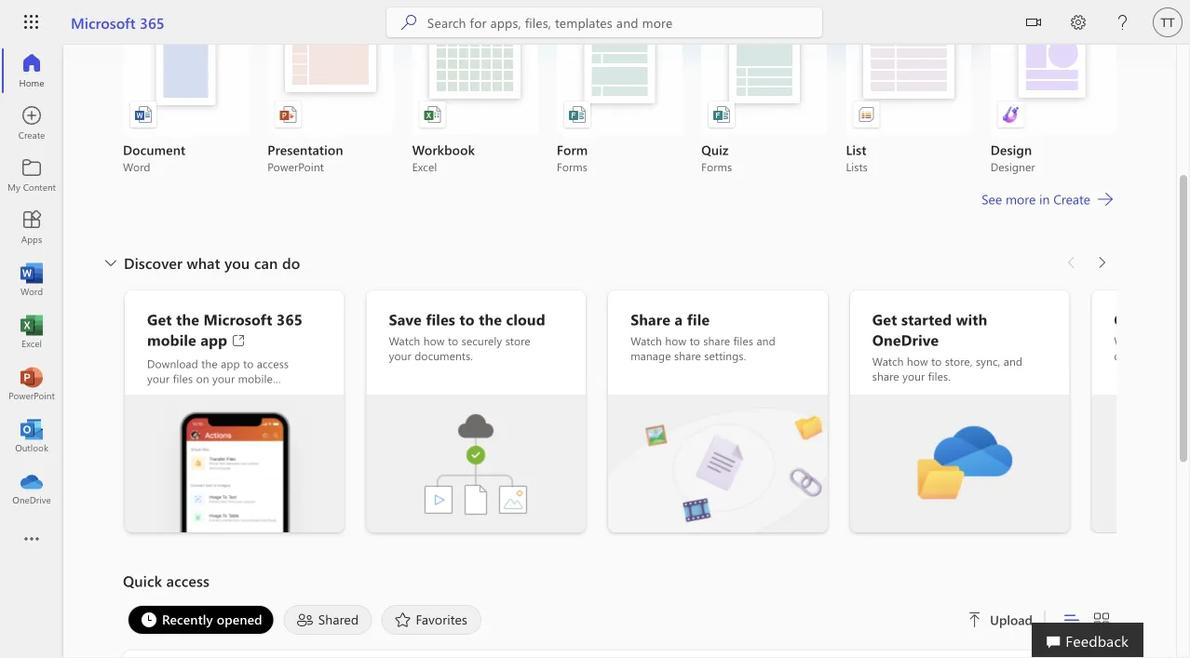 Task type: vqa. For each thing, say whether or not it's contained in the screenshot.


Task type: describe. For each thing, give the bounding box(es) containing it.
feedback button
[[1032, 623, 1144, 659]]

excel workbook image
[[423, 105, 442, 124]]

recently opened element
[[128, 605, 275, 635]]

files inside download the app to access your files on your mobile device.
[[173, 371, 193, 386]]

your right on
[[212, 371, 235, 386]]

forms for form
[[557, 159, 588, 174]]

powerpoint
[[268, 159, 324, 174]]

save
[[389, 309, 422, 329]]

store
[[505, 333, 531, 348]]

device.
[[147, 386, 182, 401]]

view more apps image
[[22, 531, 41, 550]]

feedback
[[1066, 631, 1129, 651]]

recently
[[162, 611, 213, 628]]

e
[[1187, 333, 1190, 348]]

settings.
[[704, 348, 746, 363]]

how inside the collaborate watch how to e
[[1149, 333, 1170, 348]]

what
[[187, 253, 220, 273]]

presentation
[[268, 141, 343, 158]]

recently opened
[[162, 611, 262, 628]]

Search box. Suggestions appear as you type. search field
[[427, 7, 822, 37]]

favorites element
[[381, 605, 482, 635]]

microsoft inside get the microsoft 365 mobile app
[[204, 309, 272, 329]]


[[968, 613, 983, 628]]

list lists
[[846, 141, 868, 174]]

excel image
[[22, 322, 41, 341]]

quiz forms
[[701, 141, 732, 174]]

list
[[846, 141, 867, 158]]

download
[[147, 356, 198, 371]]

collaborate in real time image
[[1092, 395, 1190, 533]]

1 horizontal spatial share
[[703, 333, 730, 348]]

tt
[[1161, 15, 1175, 29]]

discover what you can do button
[[98, 248, 304, 278]]

watch inside the collaborate watch how to e
[[1114, 333, 1146, 348]]

outlook image
[[22, 427, 41, 445]]

apps image
[[22, 218, 41, 237]]

home image
[[22, 61, 41, 80]]

excel
[[412, 159, 437, 174]]

to inside share a file watch how to share files and manage share settings.
[[690, 333, 700, 348]]

how inside save files to the cloud watch how to securely store your documents.
[[424, 333, 445, 348]]

to left securely
[[448, 333, 458, 348]]

files.
[[928, 369, 951, 384]]

favorites tab
[[377, 605, 486, 635]]

designer design image
[[1002, 105, 1021, 124]]

files inside share a file watch how to share files and manage share settings.
[[733, 333, 754, 348]]

form
[[557, 141, 588, 158]]

watch inside get started with onedrive watch how to store, sync, and share your files.
[[873, 354, 904, 369]]

share for share a file
[[674, 348, 701, 363]]

app inside get the microsoft 365 mobile app
[[201, 330, 227, 350]]

store,
[[945, 354, 973, 369]]

mobile inside get the microsoft 365 mobile app
[[147, 330, 196, 350]]

in
[[1040, 190, 1050, 208]]

upload
[[990, 611, 1033, 629]]

microsoft 365 banner
[[0, 0, 1190, 48]]

word image
[[22, 270, 41, 289]]

lists list image
[[857, 105, 876, 124]]

see more in create link
[[980, 188, 1117, 210]]

share a file image
[[608, 395, 828, 533]]

 upload
[[968, 611, 1033, 629]]

design
[[991, 141, 1032, 158]]

share
[[631, 309, 671, 329]]

collaborate
[[1114, 309, 1190, 329]]

to up securely
[[460, 309, 475, 329]]

download the app to access your files on your mobile device.
[[147, 356, 289, 401]]

discover what you can do
[[124, 253, 300, 273]]

save files to the cloud watch how to securely store your documents.
[[389, 309, 546, 363]]

app inside download the app to access your files on your mobile device.
[[221, 356, 240, 371]]

shared tab
[[279, 605, 377, 635]]

favorites
[[416, 611, 468, 628]]

presentation powerpoint
[[268, 141, 343, 174]]

get for get started with onedrive watch how to store, sync, and share your files.
[[873, 309, 897, 329]]

to inside download the app to access your files on your mobile device.
[[243, 356, 254, 371]]

you
[[225, 253, 250, 273]]

workbook
[[412, 141, 475, 158]]

get the microsoft 365 mobile app
[[147, 309, 303, 350]]

save files to the cloud image
[[367, 395, 586, 533]]

1 vertical spatial access
[[166, 571, 210, 591]]

word document image
[[134, 105, 153, 124]]

cloud
[[506, 309, 546, 329]]

to inside the collaborate watch how to e
[[1173, 333, 1184, 348]]

my content image
[[22, 166, 41, 184]]

see more in create
[[982, 190, 1091, 208]]

and inside share a file watch how to share files and manage share settings.
[[757, 333, 776, 348]]

share for get started with onedrive
[[873, 369, 899, 384]]

designer design image
[[1002, 105, 1021, 124]]

quick access
[[123, 571, 210, 591]]



Task type: locate. For each thing, give the bounding box(es) containing it.
1 horizontal spatial microsoft
[[204, 309, 272, 329]]

the for access
[[201, 356, 218, 371]]

tab list
[[123, 605, 945, 635]]

0 horizontal spatial share
[[674, 348, 701, 363]]

lists
[[846, 159, 868, 174]]

get started with onedrive watch how to store, sync, and share your files.
[[873, 309, 1023, 384]]

to
[[460, 309, 475, 329], [448, 333, 458, 348], [690, 333, 700, 348], [1173, 333, 1184, 348], [932, 354, 942, 369], [243, 356, 254, 371]]

0 horizontal spatial forms
[[557, 159, 588, 174]]

share a file watch how to share files and manage share settings.
[[631, 309, 776, 363]]

1 horizontal spatial mobile
[[238, 371, 273, 386]]

forms down form
[[557, 159, 588, 174]]

microsoft 365
[[71, 12, 165, 32]]

forms
[[557, 159, 588, 174], [701, 159, 732, 174]]

2 forms from the left
[[701, 159, 732, 174]]

a
[[675, 309, 683, 329]]

do
[[282, 253, 300, 273]]

mobile up download
[[147, 330, 196, 350]]

quick
[[123, 571, 162, 591]]

share
[[703, 333, 730, 348], [674, 348, 701, 363], [873, 369, 899, 384]]

the right download
[[201, 356, 218, 371]]

watch down collaborate
[[1114, 333, 1146, 348]]

more
[[1006, 190, 1036, 208]]

share right manage
[[674, 348, 701, 363]]

see
[[982, 190, 1002, 208]]

microsoft inside banner
[[71, 12, 136, 32]]

tab list containing recently opened
[[123, 605, 945, 635]]

access down get the microsoft 365 mobile app
[[257, 356, 289, 371]]

365
[[140, 12, 165, 32], [277, 309, 303, 329]]

share inside get started with onedrive watch how to store, sync, and share your files.
[[873, 369, 899, 384]]

powerpoint presentation image
[[279, 105, 297, 124]]

how down collaborate
[[1149, 333, 1170, 348]]

onedrive image
[[22, 479, 41, 497]]

watch inside save files to the cloud watch how to securely store your documents.
[[389, 333, 420, 348]]

0 horizontal spatial the
[[176, 309, 199, 329]]

None search field
[[386, 7, 822, 37]]

0 vertical spatial app
[[201, 330, 227, 350]]

watch down the save
[[389, 333, 420, 348]]

get
[[147, 309, 172, 329], [873, 309, 897, 329]]

how
[[424, 333, 445, 348], [665, 333, 687, 348], [1149, 333, 1170, 348], [907, 354, 928, 369]]

documents.
[[415, 348, 473, 363]]

access
[[257, 356, 289, 371], [166, 571, 210, 591]]

and
[[757, 333, 776, 348], [1004, 354, 1023, 369]]

get up onedrive
[[873, 309, 897, 329]]

2 horizontal spatial the
[[479, 309, 502, 329]]

access inside download the app to access your files on your mobile device.
[[257, 356, 289, 371]]

files
[[426, 309, 455, 329], [733, 333, 754, 348], [173, 371, 193, 386]]

next image
[[1093, 248, 1111, 278]]

create image
[[22, 114, 41, 132]]

form forms
[[557, 141, 588, 174]]

to down get the microsoft 365 mobile app
[[243, 356, 254, 371]]

0 horizontal spatial access
[[166, 571, 210, 591]]

app up download the app to access your files on your mobile device.
[[201, 330, 227, 350]]

1 horizontal spatial files
[[426, 309, 455, 329]]

get started with onedrive image
[[850, 395, 1070, 533]]

shared element
[[284, 605, 372, 635]]

designer
[[991, 159, 1035, 174]]

2 horizontal spatial files
[[733, 333, 754, 348]]

file
[[687, 309, 710, 329]]

started
[[902, 309, 952, 329]]

1 get from the left
[[147, 309, 172, 329]]

how left securely
[[424, 333, 445, 348]]

sync,
[[976, 354, 1001, 369]]

watch
[[389, 333, 420, 348], [631, 333, 662, 348], [1114, 333, 1146, 348], [873, 354, 904, 369]]

mobile right on
[[238, 371, 273, 386]]

0 vertical spatial microsoft
[[71, 12, 136, 32]]

app
[[201, 330, 227, 350], [221, 356, 240, 371]]

0 horizontal spatial and
[[757, 333, 776, 348]]

365 down do
[[277, 309, 303, 329]]

onedrive
[[873, 330, 939, 350]]

list containing document
[[123, 0, 1117, 174]]

forms down quiz
[[701, 159, 732, 174]]

watch inside share a file watch how to share files and manage share settings.
[[631, 333, 662, 348]]

get the microsoft 365 mobile app image
[[125, 395, 344, 533]]

get up download
[[147, 309, 172, 329]]

and right sync,
[[1004, 354, 1023, 369]]

the inside save files to the cloud watch how to securely store your documents.
[[479, 309, 502, 329]]

forms for quiz
[[701, 159, 732, 174]]

0 horizontal spatial microsoft
[[71, 12, 136, 32]]

quiz
[[701, 141, 729, 158]]

workbook excel
[[412, 141, 475, 174]]

 button
[[1012, 0, 1056, 48]]

watch down onedrive
[[873, 354, 904, 369]]

and right settings.
[[757, 333, 776, 348]]

access up recently
[[166, 571, 210, 591]]

0 horizontal spatial get
[[147, 309, 172, 329]]

the inside get the microsoft 365 mobile app
[[176, 309, 199, 329]]

1 horizontal spatial forms
[[701, 159, 732, 174]]

and inside get started with onedrive watch how to store, sync, and share your files.
[[1004, 354, 1023, 369]]

app right on
[[221, 356, 240, 371]]

the inside download the app to access your files on your mobile device.
[[201, 356, 218, 371]]

0 vertical spatial files
[[426, 309, 455, 329]]

to inside get started with onedrive watch how to store, sync, and share your files.
[[932, 354, 942, 369]]

0 vertical spatial 365
[[140, 12, 165, 32]]

0 vertical spatial mobile
[[147, 330, 196, 350]]

get inside get the microsoft 365 mobile app
[[147, 309, 172, 329]]

1 vertical spatial and
[[1004, 354, 1023, 369]]

the up download
[[176, 309, 199, 329]]

0 horizontal spatial 365
[[140, 12, 165, 32]]


[[1026, 15, 1041, 30]]

365 up word document image
[[140, 12, 165, 32]]

2 get from the left
[[873, 309, 897, 329]]

forms survey image
[[568, 105, 587, 124]]

1 vertical spatial app
[[221, 356, 240, 371]]

share down onedrive
[[873, 369, 899, 384]]

the
[[176, 309, 199, 329], [479, 309, 502, 329], [201, 356, 218, 371]]

your down the save
[[389, 348, 412, 363]]

your inside get started with onedrive watch how to store, sync, and share your files.
[[903, 369, 925, 384]]

your inside save files to the cloud watch how to securely store your documents.
[[389, 348, 412, 363]]

navigation
[[0, 45, 63, 514]]

list
[[123, 0, 1117, 174]]

your left on
[[147, 371, 170, 386]]

word
[[123, 159, 150, 174]]

create
[[1054, 190, 1091, 208]]

1 vertical spatial 365
[[277, 309, 303, 329]]

how inside get started with onedrive watch how to store, sync, and share your files.
[[907, 354, 928, 369]]

the for mobile
[[176, 309, 199, 329]]

0 horizontal spatial files
[[173, 371, 193, 386]]

design designer
[[991, 141, 1035, 174]]

collaborate watch how to e
[[1114, 309, 1190, 378]]

1 horizontal spatial access
[[257, 356, 289, 371]]

1 vertical spatial microsoft
[[204, 309, 272, 329]]

your left the files.
[[903, 369, 925, 384]]

1 horizontal spatial the
[[201, 356, 218, 371]]

discover
[[124, 253, 183, 273]]

0 horizontal spatial mobile
[[147, 330, 196, 350]]

1 vertical spatial files
[[733, 333, 754, 348]]

securely
[[462, 333, 502, 348]]

with
[[956, 309, 988, 329]]

2 horizontal spatial share
[[873, 369, 899, 384]]

on
[[196, 371, 209, 386]]

document
[[123, 141, 186, 158]]

none search field inside microsoft 365 banner
[[386, 7, 822, 37]]

your
[[389, 348, 412, 363], [903, 369, 925, 384], [147, 371, 170, 386], [212, 371, 235, 386]]

get inside get started with onedrive watch how to store, sync, and share your files.
[[873, 309, 897, 329]]

can
[[254, 253, 278, 273]]

1 forms from the left
[[557, 159, 588, 174]]

powerpoint image
[[22, 374, 41, 393]]

manage
[[631, 348, 671, 363]]

the up securely
[[479, 309, 502, 329]]

0 vertical spatial access
[[257, 356, 289, 371]]

365 inside get the microsoft 365 mobile app
[[277, 309, 303, 329]]

new quiz image
[[713, 105, 731, 124]]

how inside share a file watch how to share files and manage share settings.
[[665, 333, 687, 348]]

document word
[[123, 141, 186, 174]]

1 horizontal spatial and
[[1004, 354, 1023, 369]]

get for get the microsoft 365 mobile app
[[147, 309, 172, 329]]

2 vertical spatial files
[[173, 371, 193, 386]]

files inside save files to the cloud watch how to securely store your documents.
[[426, 309, 455, 329]]

to left "e"
[[1173, 333, 1184, 348]]

opened
[[217, 611, 262, 628]]

1 horizontal spatial 365
[[277, 309, 303, 329]]

tt button
[[1146, 0, 1190, 45]]

365 inside banner
[[140, 12, 165, 32]]

mobile inside download the app to access your files on your mobile device.
[[238, 371, 273, 386]]

0 vertical spatial and
[[757, 333, 776, 348]]

recently opened tab
[[123, 605, 279, 635]]

share down file
[[703, 333, 730, 348]]

1 vertical spatial mobile
[[238, 371, 273, 386]]

to left store,
[[932, 354, 942, 369]]

create new element
[[123, 0, 1117, 248]]

shared
[[318, 611, 359, 628]]

microsoft
[[71, 12, 136, 32], [204, 309, 272, 329]]

1 horizontal spatial get
[[873, 309, 897, 329]]

how down the a
[[665, 333, 687, 348]]

to down file
[[690, 333, 700, 348]]

mobile
[[147, 330, 196, 350], [238, 371, 273, 386]]

how down onedrive
[[907, 354, 928, 369]]

watch down share
[[631, 333, 662, 348]]

forms inside form forms
[[557, 159, 588, 174]]



